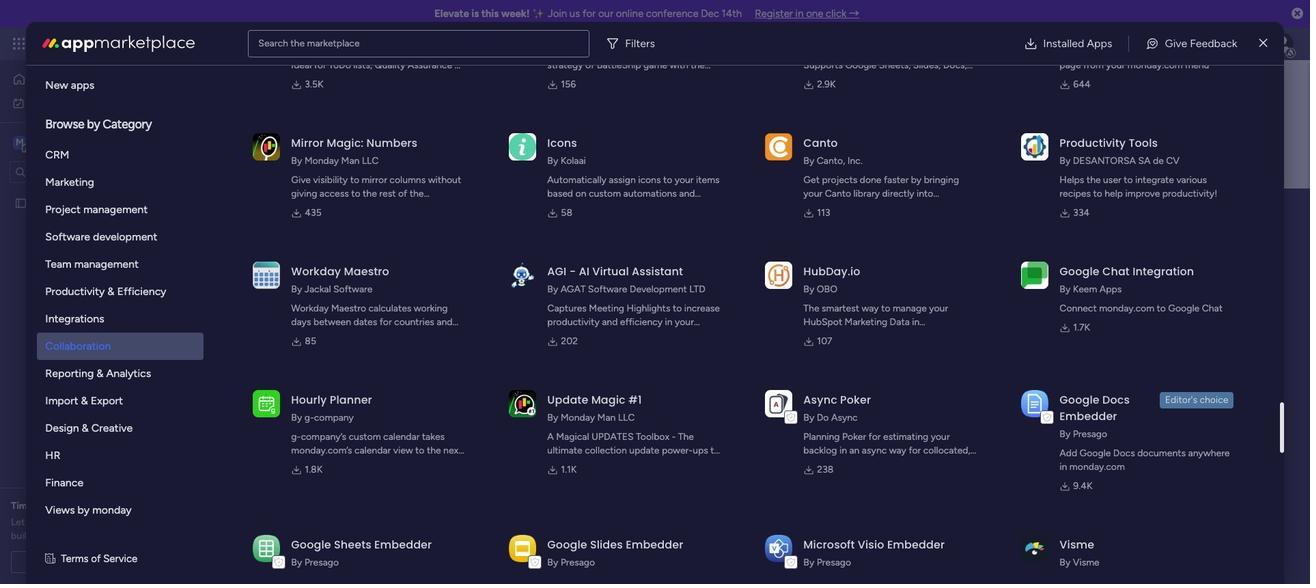 Task type: vqa. For each thing, say whether or not it's contained in the screenshot.


Task type: describe. For each thing, give the bounding box(es) containing it.
updates...
[[594, 459, 635, 470]]

to left mirror
[[350, 174, 359, 186]]

1 horizontal spatial game
[[644, 59, 668, 71]]

0 vertical spatial visme
[[1060, 537, 1095, 553]]

0 vertical spatial our
[[599, 8, 614, 20]]

update
[[548, 392, 589, 408]]

collaboration
[[45, 340, 111, 353]]

the inside the smartest way to manage your hubspot marketing data in monday.com.
[[804, 303, 820, 314]]

view
[[393, 445, 413, 457]]

meeting
[[589, 303, 625, 314]]

them.
[[439, 46, 463, 57]]

elevate is this week! ✨ join us for our online conference dec 14th
[[435, 8, 742, 20]]

✨
[[533, 8, 546, 20]]

category
[[103, 117, 152, 132]]

microsoft
[[804, 537, 855, 553]]

in right recently
[[446, 308, 453, 320]]

google inside google sheets embedder by presago
[[291, 537, 331, 553]]

notifications image
[[1071, 37, 1085, 51]]

and inside create lists of tasks and complete them. ideal for todo lists, quality assurance or agile processes!
[[378, 46, 394, 57]]

by inside icons by kolaai
[[548, 155, 559, 167]]

& for efficiency
[[108, 285, 115, 298]]

design & creative
[[45, 422, 133, 435]]

google inside google docs embedder
[[1060, 392, 1100, 408]]

llc for numbers
[[362, 155, 379, 167]]

by for category
[[87, 117, 100, 132]]

icons
[[548, 135, 577, 151]]

give feedback button
[[1136, 30, 1249, 57]]

help image
[[1225, 37, 1238, 51]]

terms of service
[[61, 553, 138, 565]]

automatically assign icons to your items based on custom automations and integrations
[[548, 174, 720, 213]]

a for a magical updates toolbox - the ultimate collection update power-ups to make your updates... magic!
[[548, 431, 554, 443]]

register in one click →
[[755, 8, 860, 20]]

one
[[807, 8, 824, 20]]

assign
[[609, 174, 636, 186]]

plans
[[258, 38, 280, 49]]

by inside agi - ai virtual assistant by agat software development ltd
[[548, 284, 559, 295]]

the down mirror
[[363, 188, 377, 200]]

0 horizontal spatial software
[[45, 230, 90, 243]]

give feedback
[[1166, 37, 1238, 50]]

to up board.
[[351, 188, 361, 200]]

1 horizontal spatial main
[[341, 193, 394, 224]]

0 vertical spatial management
[[138, 36, 212, 51]]

in inside the smartest way to manage your hubspot marketing data in monday.com.
[[913, 316, 920, 328]]

what
[[108, 517, 130, 528]]

complete google apps integration. supports google sheets, slides, docs, forms. view & edit documents
[[804, 46, 968, 85]]

0 vertical spatial monday
[[61, 36, 108, 51]]

to inside captures meeting highlights to increase productivity and efficiency in your meetings.
[[673, 303, 682, 314]]

terms of use image
[[45, 552, 55, 567]]

and inside "automatically assign icons to your items based on custom automations and integrations"
[[680, 188, 695, 200]]

& for export
[[81, 394, 88, 407]]

0 vertical spatial game
[[617, 46, 641, 57]]

1 vertical spatial editor's choice
[[1166, 394, 1229, 406]]

helps the user to integrate various recipes to help improve productivity!
[[1060, 174, 1218, 200]]

kolaai
[[561, 155, 586, 167]]

for inside workday maestro calculates working days between dates for countries and locales around the world.
[[380, 316, 392, 328]]

invite members image
[[1131, 37, 1145, 51]]

man for magic
[[598, 412, 616, 424]]

for up "async"
[[869, 431, 881, 443]]

in inside captures meeting highlights to increase productivity and efficiency in your meetings.
[[665, 316, 673, 328]]

get
[[804, 174, 820, 186]]

elevate
[[435, 8, 469, 20]]

various
[[1177, 174, 1208, 186]]

create
[[291, 46, 320, 57]]

canto by canto, inc.
[[804, 135, 863, 167]]

1 vertical spatial main workspace
[[341, 193, 516, 224]]

by inside workday maestro by jackal software
[[291, 284, 302, 295]]

0 vertical spatial review
[[94, 500, 124, 512]]

0 vertical spatial editor's choice
[[45, 51, 118, 64]]

meetings.
[[548, 330, 590, 342]]

hubday.io
[[804, 264, 861, 280]]

finance
[[45, 476, 83, 489]]

creative
[[91, 422, 133, 435]]

between
[[314, 316, 351, 328]]

the right with
[[691, 59, 705, 71]]

give for give feedback
[[1166, 37, 1188, 50]]

dapulse x slim image
[[1260, 35, 1268, 52]]

your inside a magical updates toolbox - the ultimate collection update power-ups to make your updates... magic!
[[573, 459, 592, 470]]

give feedback link
[[1136, 30, 1249, 57]]

way inside the smartest way to manage your hubspot marketing data in monday.com.
[[862, 303, 879, 314]]

- inside a magical updates toolbox - the ultimate collection update power-ups to make your updates... magic!
[[672, 431, 676, 443]]

team management
[[45, 258, 139, 271]]

you've
[[132, 517, 160, 528]]

and up locales
[[290, 308, 305, 320]]

my work button
[[8, 92, 147, 114]]

software inside agi - ai virtual assistant by agat software development ltd
[[588, 284, 628, 295]]

apps
[[71, 79, 95, 92]]

g- inside "g-company's custom calendar takes monday.com's calendar view to the next level."
[[291, 431, 301, 443]]

de
[[1154, 155, 1164, 167]]

productivity for &
[[45, 285, 105, 298]]

time for an expert review let our experts review what you've built so far. free of charge
[[11, 500, 160, 542]]

building
[[581, 46, 615, 57]]

Main workspace field
[[338, 193, 1256, 224]]

manage
[[893, 303, 927, 314]]

company's
[[301, 431, 347, 443]]

experts
[[44, 517, 76, 528]]

& for analytics
[[97, 367, 104, 380]]

man for magic:
[[341, 155, 360, 167]]

embedder for sheets
[[375, 537, 432, 553]]

hourly planner by g-company
[[291, 392, 372, 424]]

software development
[[45, 230, 157, 243]]

icons by kolaai
[[548, 135, 586, 167]]

the up ideal
[[291, 37, 305, 49]]

edit
[[867, 73, 884, 85]]

to inside "g-company's custom calendar takes monday.com's calendar view to the next level."
[[416, 445, 425, 457]]

presago down google docs embedder
[[1074, 429, 1108, 440]]

embedder for visio
[[888, 537, 945, 553]]

the inside helps the user to integrate various recipes to help improve productivity!
[[1087, 174, 1101, 186]]

assistant
[[632, 264, 684, 280]]

canto inside "get projects done faster by bringing your canto library directly into monday.com."
[[825, 188, 852, 200]]

lists
[[323, 46, 340, 57]]

workspace image
[[13, 135, 27, 150]]

in inside planning poker for estimating your backlog in an async way for collocated, distributed, remote teams
[[840, 445, 847, 457]]

for down the estimating
[[909, 445, 922, 457]]

your inside planning poker for estimating your backlog in an async way for collocated, distributed, remote teams
[[931, 431, 950, 443]]

google inside add google docs documents anywhere in monday.com
[[1080, 448, 1112, 459]]

& inside "complete google apps integration. supports google sheets, slides, docs, forms. view & edit documents"
[[859, 73, 865, 85]]

embedder for docs
[[1060, 409, 1118, 424]]

test inside test link
[[281, 340, 299, 352]]

faster
[[884, 174, 909, 186]]

poker for async
[[841, 392, 872, 408]]

0 vertical spatial team
[[557, 46, 578, 57]]

your inside "automatically assign icons to your items based on custom automations and integrations"
[[675, 174, 694, 186]]

workday for workday maestro by jackal software
[[291, 264, 341, 280]]

google inside google slides embedder by presago
[[548, 537, 588, 553]]

by inside async poker by do async
[[804, 412, 815, 424]]

monday.com. inside the smartest way to manage your hubspot marketing data in monday.com.
[[804, 330, 861, 342]]

a team building game that combines the strategy of battleship game with the goals of your team board
[[548, 46, 721, 85]]

monday.com. inside "get projects done faster by bringing your canto library directly into monday.com."
[[804, 202, 861, 213]]

productivity
[[548, 316, 600, 328]]

presago for google sheets embedder
[[305, 557, 339, 569]]

apps inside google chat integration by keem apps
[[1100, 284, 1122, 295]]

apps inside "complete google apps integration. supports google sheets, slides, docs, forms. view & edit documents"
[[882, 46, 905, 57]]

bringing
[[924, 174, 960, 186]]

maestro for workday maestro calculates working days between dates for countries and locales around the world.
[[331, 303, 366, 314]]

recent boards
[[258, 275, 329, 288]]

supports
[[804, 59, 843, 71]]

custom inside "automatically assign icons to your items based on custom automations and integrations"
[[589, 188, 621, 200]]

our inside time for an expert review let our experts review what you've built so far. free of charge
[[27, 517, 41, 528]]

presago for microsoft visio embedder
[[817, 557, 852, 569]]

collocated,
[[924, 445, 971, 457]]

by inside hourly planner by g-company
[[291, 412, 302, 424]]

terms
[[61, 553, 89, 565]]

documents inside "complete google apps integration. supports google sheets, slides, docs, forms. view & edit documents"
[[887, 73, 935, 85]]

0 vertical spatial workspace
[[58, 136, 112, 149]]

to inside easily create quick links to any web page from your monday.com menu
[[1165, 46, 1174, 57]]

2 vertical spatial workspace
[[474, 308, 520, 320]]

the inside "g-company's custom calendar takes monday.com's calendar view to the next level."
[[427, 445, 441, 457]]

locales
[[291, 330, 321, 342]]

browse by category
[[45, 117, 152, 132]]

1.8k
[[305, 464, 323, 476]]

chat inside google chat integration by keem apps
[[1103, 264, 1130, 280]]

integrations
[[45, 312, 104, 325]]

monday for update
[[561, 412, 595, 424]]

1 horizontal spatial chat
[[1203, 303, 1223, 314]]

planning poker for estimating your backlog in an async way for collocated, distributed, remote teams
[[804, 431, 971, 470]]

join
[[548, 8, 567, 20]]

by inside microsoft visio embedder by presago
[[804, 557, 815, 569]]

that
[[643, 46, 661, 57]]

your inside "get projects done faster by bringing your canto library directly into monday.com."
[[804, 188, 823, 200]]

107
[[818, 336, 833, 347]]

inc.
[[848, 155, 863, 167]]

tasks
[[353, 46, 375, 57]]

your inside easily create quick links to any web page from your monday.com menu
[[1107, 59, 1126, 71]]

create
[[1087, 46, 1114, 57]]

custom inside "g-company's custom calendar takes monday.com's calendar view to the next level."
[[349, 431, 381, 443]]

complete
[[396, 46, 437, 57]]

#1
[[629, 392, 642, 408]]

new apps
[[45, 79, 95, 92]]

project management
[[45, 203, 148, 216]]

the inside a magical updates toolbox - the ultimate collection update power-ups to make your updates... magic!
[[679, 431, 694, 443]]

monday.com's
[[291, 445, 352, 457]]

by for monday
[[78, 504, 90, 517]]

monday for mirror
[[305, 155, 339, 167]]

work for my
[[46, 97, 66, 108]]

highlights
[[627, 303, 671, 314]]

by inside google sheets embedder by presago
[[291, 557, 302, 569]]

for right us
[[583, 8, 596, 20]]

to inside "automatically assign icons to your items based on custom automations and integrations"
[[664, 174, 673, 186]]

1 vertical spatial editor's
[[1166, 394, 1198, 406]]

0 horizontal spatial choice
[[85, 51, 118, 64]]

into
[[917, 188, 934, 200]]

a for a team building game that combines the strategy of battleship game with the goals of your team board
[[548, 46, 554, 57]]

to left help
[[1094, 188, 1103, 200]]

tools
[[1129, 135, 1159, 151]]

your inside captures meeting highlights to increase productivity and efficiency in your meetings.
[[675, 316, 694, 328]]

monday.com inside add google docs documents anywhere in monday.com
[[1070, 461, 1126, 473]]

analytics
[[106, 367, 151, 380]]

llc for #1
[[618, 412, 635, 424]]

the inside workday maestro calculates working days between dates for countries and locales around the world.
[[356, 330, 370, 342]]

search everything image
[[1195, 37, 1208, 51]]

1 horizontal spatial team
[[605, 73, 627, 85]]

takes
[[422, 431, 445, 443]]

us
[[570, 8, 580, 20]]

in left one
[[796, 8, 804, 20]]

see plans
[[239, 38, 280, 49]]

columns
[[390, 174, 426, 186]]

main inside workspace selection element
[[31, 136, 55, 149]]

slides,
[[914, 59, 941, 71]]

docs inside google docs embedder
[[1103, 392, 1130, 408]]

connect monday.com to google chat
[[1060, 303, 1223, 314]]

to inside a magical updates toolbox - the ultimate collection update power-ups to make your updates... magic!
[[711, 445, 720, 457]]

my
[[30, 97, 43, 108]]

select product image
[[12, 37, 26, 51]]

presago for google slides embedder
[[561, 557, 595, 569]]

give for give visibility to mirror columns without giving access to the rest of the connected board.
[[291, 174, 311, 186]]

to down integration
[[1157, 303, 1167, 314]]

installed
[[1044, 37, 1085, 50]]

the right combines
[[707, 46, 721, 57]]

1.1k
[[561, 464, 577, 476]]

terms of service link
[[61, 552, 138, 567]]

1 vertical spatial choice
[[1200, 394, 1229, 406]]

g- inside hourly planner by g-company
[[305, 412, 314, 424]]

1 vertical spatial monday.com
[[1100, 303, 1155, 314]]



Task type: locate. For each thing, give the bounding box(es) containing it.
0 horizontal spatial test
[[32, 197, 50, 209]]

brad klo image
[[1273, 33, 1294, 55]]

Search in workspace field
[[29, 164, 114, 180]]

desantorsa
[[1074, 155, 1137, 167]]

to right ups
[[711, 445, 720, 457]]

visibility
[[313, 174, 348, 186]]

an inside planning poker for estimating your backlog in an async way for collocated, distributed, remote teams
[[850, 445, 860, 457]]

reporting & analytics
[[45, 367, 151, 380]]

& right 'design'
[[82, 422, 89, 435]]

apps up sheets,
[[882, 46, 905, 57]]

review up charge
[[78, 517, 106, 528]]

1 vertical spatial monday
[[561, 412, 595, 424]]

your down get
[[804, 188, 823, 200]]

custom down assign
[[589, 188, 621, 200]]

2 vertical spatial monday.com
[[1070, 461, 1126, 473]]

1 horizontal spatial custom
[[589, 188, 621, 200]]

complete
[[804, 46, 846, 57]]

0 vertical spatial the
[[804, 303, 820, 314]]

documents inside add google docs documents anywhere in monday.com
[[1138, 448, 1187, 459]]

by inside visme by visme
[[1060, 557, 1071, 569]]

add google docs documents anywhere in monday.com
[[1060, 448, 1231, 473]]

editor's
[[45, 51, 82, 64], [1166, 394, 1198, 406]]

a inside a team building game that combines the strategy of battleship game with the goals of your team board
[[548, 46, 554, 57]]

g- down hourly
[[305, 412, 314, 424]]

poker for planning
[[843, 431, 867, 443]]

this right working
[[456, 308, 471, 320]]

way inside planning poker for estimating your backlog in an async way for collocated, distributed, remote teams
[[890, 445, 907, 457]]

your down ultimate
[[573, 459, 592, 470]]

management for team management
[[74, 258, 139, 271]]

- inside agi - ai virtual assistant by agat software development ltd
[[570, 264, 576, 280]]

1 vertical spatial main
[[341, 193, 394, 224]]

embedder up by presago
[[1060, 409, 1118, 424]]

1 a from the top
[[548, 46, 554, 57]]

help
[[1105, 188, 1124, 200]]

in down "manage"
[[913, 316, 920, 328]]

1 horizontal spatial -
[[672, 431, 676, 443]]

apps right the keem
[[1100, 284, 1122, 295]]

editor's choice up home button on the top
[[45, 51, 118, 64]]

boards and dashboards you visited recently in this workspace
[[258, 308, 520, 320]]

apps image
[[1161, 37, 1175, 51]]

days
[[291, 316, 311, 328]]

0 vertical spatial marketing
[[45, 176, 94, 189]]

software up 'you'
[[333, 284, 373, 295]]

1 horizontal spatial work
[[110, 36, 135, 51]]

option
[[0, 191, 174, 193]]

let
[[11, 517, 25, 528]]

1 monday.com. from the top
[[804, 202, 861, 213]]

2 vertical spatial management
[[74, 258, 139, 271]]

0 vertical spatial poker
[[841, 392, 872, 408]]

0 vertical spatial a
[[548, 46, 554, 57]]

1 vertical spatial give
[[291, 174, 311, 186]]

updates
[[592, 431, 634, 443]]

by inside "get projects done faster by bringing your canto library directly into monday.com."
[[912, 174, 922, 186]]

embedder inside google sheets embedder by presago
[[375, 537, 432, 553]]

power-
[[662, 445, 693, 457]]

0 horizontal spatial main workspace
[[31, 136, 112, 149]]

productivity up integrations
[[45, 285, 105, 298]]

docs down google docs embedder
[[1114, 448, 1136, 459]]

obo
[[817, 284, 838, 295]]

work
[[110, 36, 135, 51], [46, 97, 66, 108]]

work inside button
[[46, 97, 66, 108]]

1 vertical spatial -
[[672, 431, 676, 443]]

agi
[[548, 264, 567, 280]]

in inside add google docs documents anywhere in monday.com
[[1060, 461, 1068, 473]]

your right 156
[[584, 73, 603, 85]]

0 vertical spatial g-
[[305, 412, 314, 424]]

marketing down smartest
[[845, 316, 888, 328]]

1 horizontal spatial our
[[599, 8, 614, 20]]

marketing up project
[[45, 176, 94, 189]]

0 horizontal spatial chat
[[1103, 264, 1130, 280]]

main workspace inside workspace selection element
[[31, 136, 112, 149]]

this right the is
[[482, 8, 499, 20]]

0 vertical spatial custom
[[589, 188, 621, 200]]

new
[[45, 79, 68, 92]]

1 vertical spatial productivity
[[45, 285, 105, 298]]

software down project
[[45, 230, 90, 243]]

embedder right sheets
[[375, 537, 432, 553]]

presago down microsoft
[[817, 557, 852, 569]]

0 vertical spatial async
[[804, 392, 838, 408]]

recipes
[[1060, 188, 1091, 200]]

productivity for tools
[[1060, 135, 1126, 151]]

0 vertical spatial docs
[[1103, 392, 1130, 408]]

embedder for slides
[[626, 537, 684, 553]]

the up hubspot
[[804, 303, 820, 314]]

workspace
[[58, 136, 112, 149], [399, 193, 516, 224], [474, 308, 520, 320]]

for
[[583, 8, 596, 20], [314, 59, 326, 71], [380, 316, 392, 328], [869, 431, 881, 443], [909, 445, 922, 457], [35, 500, 48, 512]]

test list box
[[0, 189, 174, 399]]

and inside workday maestro calculates working days between dates for countries and locales around the world.
[[437, 316, 453, 328]]

llc inside update magic #1 by monday man llc
[[618, 412, 635, 424]]

man inside mirror magic: numbers by monday man llc
[[341, 155, 360, 167]]

by inside mirror magic: numbers by monday man llc
[[291, 155, 302, 167]]

0 vertical spatial -
[[570, 264, 576, 280]]

1 horizontal spatial monday
[[561, 412, 595, 424]]

google chat integration by keem apps
[[1060, 264, 1195, 295]]

the down columns
[[410, 188, 424, 200]]

your inside a team building game that combines the strategy of battleship game with the goals of your team board
[[584, 73, 603, 85]]

1 vertical spatial g-
[[291, 431, 301, 443]]

2.9k
[[818, 79, 836, 90]]

docs
[[1103, 392, 1130, 408], [1114, 448, 1136, 459]]

workspace right working
[[474, 308, 520, 320]]

0 vertical spatial way
[[862, 303, 879, 314]]

embedder inside microsoft visio embedder by presago
[[888, 537, 945, 553]]

0 horizontal spatial productivity
[[45, 285, 105, 298]]

marketing inside the smartest way to manage your hubspot marketing data in monday.com.
[[845, 316, 888, 328]]

man down magic in the bottom of the page
[[598, 412, 616, 424]]

1 horizontal spatial the
[[804, 303, 820, 314]]

ups
[[693, 445, 709, 457]]

apps right notifications image
[[1088, 37, 1113, 50]]

workday up days at the bottom left
[[291, 303, 329, 314]]

async right do
[[832, 412, 858, 424]]

editor's up 'anywhere'
[[1166, 394, 1198, 406]]

presago inside google slides embedder by presago
[[561, 557, 595, 569]]

presago down sheets
[[305, 557, 339, 569]]

give up the giving
[[291, 174, 311, 186]]

calendar left view
[[355, 445, 391, 457]]

game down that
[[644, 59, 668, 71]]

1 horizontal spatial man
[[598, 412, 616, 424]]

workday up jackal
[[291, 264, 341, 280]]

1 horizontal spatial give
[[1166, 37, 1188, 50]]

team down battleship
[[605, 73, 627, 85]]

canto up canto,
[[804, 135, 838, 151]]

0 horizontal spatial work
[[46, 97, 66, 108]]

software inside workday maestro by jackal software
[[333, 284, 373, 295]]

1 vertical spatial an
[[50, 500, 61, 512]]

for inside time for an expert review let our experts review what you've built so far. free of charge
[[35, 500, 48, 512]]

to right user
[[1124, 174, 1134, 186]]

- up power-
[[672, 431, 676, 443]]

productivity up desantorsa
[[1060, 135, 1126, 151]]

0 vertical spatial monday.com.
[[804, 202, 861, 213]]

hubspot
[[804, 316, 843, 328]]

monday.com. down hubspot
[[804, 330, 861, 342]]

0 horizontal spatial game
[[617, 46, 641, 57]]

on
[[576, 188, 587, 200]]

planning
[[804, 431, 840, 443]]

way
[[862, 303, 879, 314], [890, 445, 907, 457]]

by inside google chat integration by keem apps
[[1060, 284, 1071, 295]]

0 vertical spatial monday.com
[[1128, 59, 1184, 71]]

workspace selection element
[[13, 134, 114, 152]]

0 vertical spatial work
[[110, 36, 135, 51]]

1 vertical spatial async
[[832, 412, 858, 424]]

working
[[414, 303, 448, 314]]

editor's up home button on the top
[[45, 51, 82, 64]]

google inside google chat integration by keem apps
[[1060, 264, 1100, 280]]

a
[[548, 46, 554, 57], [548, 431, 554, 443]]

visme
[[1060, 537, 1095, 553], [1074, 557, 1100, 569]]

1 vertical spatial game
[[644, 59, 668, 71]]

by inside the hubday.io by obo
[[804, 284, 815, 295]]

g- up level.
[[291, 431, 301, 443]]

app logo image
[[253, 133, 280, 160], [509, 133, 537, 160], [766, 133, 793, 160], [1022, 133, 1049, 160], [253, 262, 280, 289], [509, 262, 537, 289], [766, 262, 793, 289], [1022, 262, 1049, 289], [253, 390, 280, 417], [509, 390, 537, 417], [766, 390, 793, 417], [1022, 390, 1049, 417], [253, 535, 280, 562], [509, 535, 537, 562], [766, 535, 793, 562], [1022, 535, 1049, 562]]

1 vertical spatial by
[[912, 174, 922, 186]]

documents down sheets,
[[887, 73, 935, 85]]

main workspace down without
[[341, 193, 516, 224]]

workspace down without
[[399, 193, 516, 224]]

virtual
[[593, 264, 629, 280]]

links
[[1144, 46, 1163, 57]]

1 horizontal spatial productivity
[[1060, 135, 1126, 151]]

canto inside canto by canto, inc.
[[804, 135, 838, 151]]

0 horizontal spatial custom
[[349, 431, 381, 443]]

238
[[818, 464, 834, 476]]

embedder inside google docs embedder
[[1060, 409, 1118, 424]]

embedder inside google slides embedder by presago
[[626, 537, 684, 553]]

0 horizontal spatial -
[[570, 264, 576, 280]]

& left efficiency at left
[[108, 285, 115, 298]]

0 horizontal spatial marketing
[[45, 176, 94, 189]]

1.7k
[[1074, 322, 1091, 334]]

web
[[1194, 46, 1212, 57]]

1 workday from the top
[[291, 264, 341, 280]]

1 horizontal spatial documents
[[1138, 448, 1187, 459]]

productivity inside productivity tools by desantorsa sa de cv
[[1060, 135, 1126, 151]]

monday.com up '9.4k'
[[1070, 461, 1126, 473]]

0 horizontal spatial way
[[862, 303, 879, 314]]

0 horizontal spatial main
[[31, 136, 55, 149]]

review up "what"
[[94, 500, 124, 512]]

0 horizontal spatial man
[[341, 155, 360, 167]]

from
[[1084, 59, 1104, 71]]

1 vertical spatial workspace
[[399, 193, 516, 224]]

team up strategy
[[557, 46, 578, 57]]

presago down slides
[[561, 557, 595, 569]]

views
[[45, 504, 75, 517]]

the down dates
[[356, 330, 370, 342]]

& left export
[[81, 394, 88, 407]]

&
[[859, 73, 865, 85], [108, 285, 115, 298], [97, 367, 104, 380], [81, 394, 88, 407], [82, 422, 89, 435]]

0 vertical spatial test
[[32, 197, 50, 209]]

test link
[[238, 327, 914, 366]]

1 vertical spatial chat
[[1203, 303, 1223, 314]]

main down mirror
[[341, 193, 394, 224]]

1 vertical spatial man
[[598, 412, 616, 424]]

and inside captures meeting highlights to increase productivity and efficiency in your meetings.
[[602, 316, 618, 328]]

work up home button on the top
[[110, 36, 135, 51]]

0 horizontal spatial documents
[[887, 73, 935, 85]]

dashboards
[[308, 308, 357, 320]]

integrate
[[1136, 174, 1175, 186]]

by inside google slides embedder by presago
[[548, 557, 559, 569]]

integrations
[[548, 202, 599, 213]]

2 vertical spatial by
[[78, 504, 90, 517]]

chat
[[1103, 264, 1130, 280], [1203, 303, 1223, 314]]

a inside a magical updates toolbox - the ultimate collection update power-ups to make your updates... magic!
[[548, 431, 554, 443]]

give inside give visibility to mirror columns without giving access to the rest of the connected board.
[[291, 174, 311, 186]]

async poker by do async
[[804, 392, 872, 424]]

to left any
[[1165, 46, 1174, 57]]

and right automations
[[680, 188, 695, 200]]

1 horizontal spatial software
[[333, 284, 373, 295]]

for up world.
[[380, 316, 392, 328]]

0 vertical spatial choice
[[85, 51, 118, 64]]

0 vertical spatial monday
[[305, 155, 339, 167]]

man down magic:
[[341, 155, 360, 167]]

inbox image
[[1101, 37, 1115, 51]]

docs,
[[944, 59, 968, 71]]

0 horizontal spatial llc
[[362, 155, 379, 167]]

embedder right slides
[[626, 537, 684, 553]]

board
[[630, 73, 655, 85]]

test inside test list box
[[32, 197, 50, 209]]

llc up mirror
[[362, 155, 379, 167]]

man inside update magic #1 by monday man llc
[[598, 412, 616, 424]]

1 vertical spatial custom
[[349, 431, 381, 443]]

sa
[[1139, 155, 1151, 167]]

1 vertical spatial monday
[[92, 504, 132, 517]]

visited
[[378, 308, 406, 320]]

to right view
[[416, 445, 425, 457]]

captures meeting highlights to increase productivity and efficiency in your meetings.
[[548, 303, 720, 342]]

in down add
[[1060, 461, 1068, 473]]

0 vertical spatial editor's
[[45, 51, 82, 64]]

2 a from the top
[[548, 431, 554, 443]]

monday inside mirror magic: numbers by monday man llc
[[305, 155, 339, 167]]

around
[[323, 330, 353, 342]]

to inside the smartest way to manage your hubspot marketing data in monday.com.
[[882, 303, 891, 314]]

- left ai
[[570, 264, 576, 280]]

workday inside workday maestro calculates working days between dates for countries and locales around the world.
[[291, 303, 329, 314]]

easily create quick links to any web page from your monday.com menu
[[1060, 46, 1212, 71]]

by inside update magic #1 by monday man llc
[[548, 412, 559, 424]]

monday up magical on the bottom left of page
[[561, 412, 595, 424]]

work for monday
[[110, 36, 135, 51]]

for down lists
[[314, 59, 326, 71]]

1 horizontal spatial an
[[850, 445, 860, 457]]

monday inside update magic #1 by monday man llc
[[561, 412, 595, 424]]

canto down projects
[[825, 188, 852, 200]]

maestro for workday maestro by jackal software
[[344, 264, 390, 280]]

1 vertical spatial calendar
[[355, 445, 391, 457]]

1 horizontal spatial way
[[890, 445, 907, 457]]

0 vertical spatial give
[[1166, 37, 1188, 50]]

canto
[[804, 135, 838, 151], [825, 188, 852, 200]]

give inside button
[[1166, 37, 1188, 50]]

a magical updates toolbox - the ultimate collection update power-ups to make your updates... magic!
[[548, 431, 720, 470]]

→
[[850, 8, 860, 20]]

mirror
[[362, 174, 387, 186]]

monday.com inside easily create quick links to any web page from your monday.com menu
[[1128, 59, 1184, 71]]

0 vertical spatial calendar
[[383, 431, 420, 443]]

1 vertical spatial a
[[548, 431, 554, 443]]

your down increase
[[675, 316, 694, 328]]

in up distributed,
[[840, 445, 847, 457]]

view
[[835, 73, 856, 85]]

update
[[630, 445, 660, 457]]

workday inside workday maestro by jackal software
[[291, 264, 341, 280]]

of inside time for an expert review let our experts review what you've built so far. free of charge
[[82, 530, 91, 542]]

your inside the smartest way to manage your hubspot marketing data in monday.com.
[[930, 303, 949, 314]]

monday.com. down projects
[[804, 202, 861, 213]]

1 vertical spatial team
[[605, 73, 627, 85]]

1 vertical spatial review
[[78, 517, 106, 528]]

workspace down browse by category
[[58, 136, 112, 149]]

quick
[[1117, 46, 1142, 57]]

1 vertical spatial way
[[890, 445, 907, 457]]

workday maestro calculates working days between dates for countries and locales around the world.
[[291, 303, 453, 342]]

docs inside add google docs documents anywhere in monday.com
[[1114, 448, 1136, 459]]

rest
[[379, 188, 396, 200]]

2 monday.com. from the top
[[804, 330, 861, 342]]

0 vertical spatial workday
[[291, 264, 341, 280]]

1 vertical spatial poker
[[843, 431, 867, 443]]

jackal
[[305, 284, 331, 295]]

1 vertical spatial visme
[[1074, 557, 1100, 569]]

& for creative
[[82, 422, 89, 435]]

1 horizontal spatial this
[[482, 8, 499, 20]]

google slides embedder by presago
[[548, 537, 684, 569]]

by up into
[[912, 174, 922, 186]]

editor's choice up 'anywhere'
[[1166, 394, 1229, 406]]

for inside create lists of tasks and complete them. ideal for todo lists, quality assurance or agile processes!
[[314, 59, 326, 71]]

main workspace down browse
[[31, 136, 112, 149]]

to left increase
[[673, 303, 682, 314]]

& up export
[[97, 367, 104, 380]]

test left 85
[[281, 340, 299, 352]]

2 workday from the top
[[291, 303, 329, 314]]

your left items
[[675, 174, 694, 186]]

apps inside button
[[1088, 37, 1113, 50]]

0 horizontal spatial editor's
[[45, 51, 82, 64]]

search
[[259, 37, 288, 49]]

apps marketplace image
[[43, 35, 195, 52]]

0 vertical spatial main
[[31, 136, 55, 149]]

see
[[239, 38, 255, 49]]

game up battleship
[[617, 46, 641, 57]]

smartest
[[822, 303, 860, 314]]

boards
[[295, 275, 329, 288]]

based
[[548, 188, 573, 200]]

management for project management
[[83, 203, 148, 216]]

0 horizontal spatial editor's choice
[[45, 51, 118, 64]]

of inside give visibility to mirror columns without giving access to the rest of the connected board.
[[398, 188, 407, 200]]

1 horizontal spatial llc
[[618, 412, 635, 424]]

of inside create lists of tasks and complete them. ideal for todo lists, quality assurance or agile processes!
[[342, 46, 351, 57]]

and down working
[[437, 316, 453, 328]]

our left online
[[599, 8, 614, 20]]

software
[[45, 230, 90, 243], [333, 284, 373, 295], [588, 284, 628, 295]]

1 vertical spatial our
[[27, 517, 41, 528]]

custom down 'company'
[[349, 431, 381, 443]]

choice up 'anywhere'
[[1200, 394, 1229, 406]]

by
[[87, 117, 100, 132], [912, 174, 922, 186], [78, 504, 90, 517]]

for right time
[[35, 500, 48, 512]]

1 horizontal spatial marketing
[[845, 316, 888, 328]]

1 horizontal spatial test
[[281, 340, 299, 352]]

numbers
[[367, 135, 418, 151]]

monday.com down the links
[[1128, 59, 1184, 71]]

0 vertical spatial by
[[87, 117, 100, 132]]

public board image
[[14, 196, 27, 209]]

main right workspace "image"
[[31, 136, 55, 149]]

0 vertical spatial maestro
[[344, 264, 390, 280]]

by inside productivity tools by desantorsa sa de cv
[[1060, 155, 1071, 167]]

the smartest way to manage your hubspot marketing data in monday.com.
[[804, 303, 949, 342]]

access
[[320, 188, 349, 200]]

by down 'my work' button
[[87, 117, 100, 132]]

113
[[818, 207, 831, 219]]

1 vertical spatial this
[[456, 308, 471, 320]]

directly
[[883, 188, 915, 200]]

presago inside google sheets embedder by presago
[[305, 557, 339, 569]]

workday for workday maestro calculates working days between dates for countries and locales around the world.
[[291, 303, 329, 314]]

editor's choice
[[45, 51, 118, 64], [1166, 394, 1229, 406]]

0 horizontal spatial our
[[27, 517, 41, 528]]

1 vertical spatial the
[[679, 431, 694, 443]]

0 horizontal spatial the
[[679, 431, 694, 443]]

do
[[817, 412, 829, 424]]

workday
[[291, 264, 341, 280], [291, 303, 329, 314]]

any
[[1176, 46, 1192, 57]]

1 vertical spatial workday
[[291, 303, 329, 314]]

presago inside microsoft visio embedder by presago
[[817, 557, 852, 569]]

monday up home button on the top
[[61, 36, 108, 51]]

maestro up between
[[331, 303, 366, 314]]

a up strategy
[[548, 46, 554, 57]]

dates
[[354, 316, 377, 328]]

maestro inside workday maestro by jackal software
[[344, 264, 390, 280]]

poker inside planning poker for estimating your backlog in an async way for collocated, distributed, remote teams
[[843, 431, 867, 443]]

0 vertical spatial man
[[341, 155, 360, 167]]

by inside canto by canto, inc.
[[804, 155, 815, 167]]

your up collocated,
[[931, 431, 950, 443]]

maestro inside workday maestro calculates working days between dates for countries and locales around the world.
[[331, 303, 366, 314]]

ltd
[[690, 284, 706, 295]]

an inside time for an expert review let our experts review what you've built so far. free of charge
[[50, 500, 61, 512]]

way up teams
[[890, 445, 907, 457]]

1 vertical spatial test
[[281, 340, 299, 352]]



